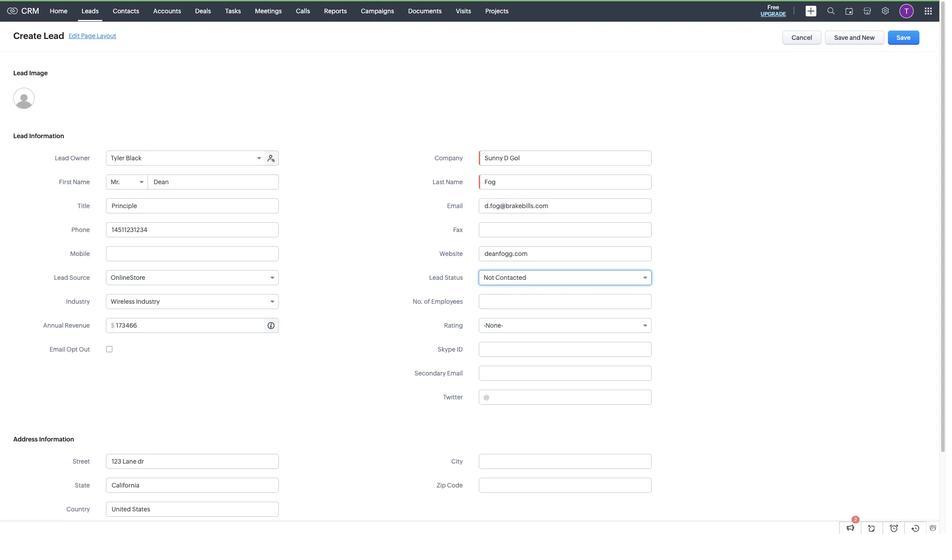 Task type: describe. For each thing, give the bounding box(es) containing it.
cancel button
[[783, 31, 822, 45]]

black
[[126, 155, 142, 162]]

onlinestore
[[111, 274, 145, 282]]

skype id
[[438, 346, 463, 353]]

meetings link
[[248, 0, 289, 22]]

save for save
[[897, 34, 911, 41]]

profile element
[[894, 0, 919, 22]]

free upgrade
[[761, 4, 786, 17]]

contacts
[[113, 7, 139, 14]]

Mr. field
[[106, 175, 148, 189]]

mr.
[[111, 179, 120, 186]]

no. of employees
[[413, 298, 463, 306]]

name for last name
[[446, 179, 463, 186]]

calls
[[296, 7, 310, 14]]

crm link
[[7, 6, 39, 16]]

lead source
[[54, 274, 90, 282]]

lead owner
[[55, 155, 90, 162]]

website
[[440, 251, 463, 258]]

campaigns
[[361, 7, 394, 14]]

home
[[50, 7, 67, 14]]

tyler
[[111, 155, 125, 162]]

-none-
[[484, 322, 503, 329]]

Wireless Industry field
[[106, 294, 279, 310]]

and
[[850, 34, 861, 41]]

upgrade
[[761, 11, 786, 17]]

status
[[445, 274, 463, 282]]

wireless industry
[[111, 298, 160, 306]]

address
[[13, 436, 38, 443]]

Not Contacted field
[[479, 270, 652, 286]]

email opt out
[[50, 346, 90, 353]]

calls link
[[289, 0, 317, 22]]

city
[[451, 458, 463, 466]]

twitter
[[443, 394, 463, 401]]

none-
[[486, 322, 503, 329]]

save for save and new
[[835, 34, 848, 41]]

documents
[[408, 7, 442, 14]]

search image
[[827, 7, 835, 15]]

reports
[[324, 7, 347, 14]]

-
[[484, 322, 486, 329]]

leads
[[82, 7, 99, 14]]

address information
[[13, 436, 74, 443]]

code
[[447, 482, 463, 490]]

meetings
[[255, 7, 282, 14]]

mobile
[[70, 251, 90, 258]]

image
[[29, 70, 48, 77]]

2 vertical spatial email
[[447, 370, 463, 377]]

lead left edit
[[44, 31, 64, 41]]

skype
[[438, 346, 456, 353]]

-None- field
[[479, 318, 652, 333]]

leads link
[[75, 0, 106, 22]]

wireless
[[111, 298, 135, 306]]

projects link
[[478, 0, 516, 22]]

rating
[[444, 322, 463, 329]]

2
[[854, 517, 857, 523]]

contacts link
[[106, 0, 146, 22]]

revenue
[[65, 322, 90, 329]]

accounts link
[[146, 0, 188, 22]]

layout
[[97, 32, 116, 39]]

tasks
[[225, 7, 241, 14]]

campaigns link
[[354, 0, 401, 22]]

deals link
[[188, 0, 218, 22]]

information for address information
[[39, 436, 74, 443]]

email for email opt out
[[50, 346, 65, 353]]

Tyler Black field
[[106, 151, 265, 165]]

tyler black
[[111, 155, 142, 162]]

first name
[[59, 179, 90, 186]]

no.
[[413, 298, 423, 306]]

email for email
[[447, 203, 463, 210]]

name for first name
[[73, 179, 90, 186]]

edit page layout link
[[69, 32, 116, 39]]

edit
[[69, 32, 80, 39]]

lead image
[[13, 70, 48, 77]]

create menu image
[[806, 6, 817, 16]]

street
[[73, 458, 90, 466]]

create menu element
[[800, 0, 822, 22]]

lead for lead image
[[13, 70, 28, 77]]

last
[[433, 179, 445, 186]]

free
[[768, 4, 779, 11]]

search element
[[822, 0, 840, 22]]



Task type: locate. For each thing, give the bounding box(es) containing it.
contacted
[[496, 274, 526, 282]]

$
[[111, 322, 115, 329]]

2 name from the left
[[446, 179, 463, 186]]

name right first
[[73, 179, 90, 186]]

phone
[[71, 227, 90, 234]]

annual
[[43, 322, 64, 329]]

of
[[424, 298, 430, 306]]

email up twitter
[[447, 370, 463, 377]]

lead left "status"
[[429, 274, 443, 282]]

name right last in the top of the page
[[446, 179, 463, 186]]

not
[[484, 274, 494, 282]]

documents link
[[401, 0, 449, 22]]

country
[[66, 506, 90, 513]]

home link
[[43, 0, 75, 22]]

1 vertical spatial email
[[50, 346, 65, 353]]

information right address
[[39, 436, 74, 443]]

zip code
[[437, 482, 463, 490]]

lead left owner
[[55, 155, 69, 162]]

secondary
[[415, 370, 446, 377]]

0 horizontal spatial industry
[[66, 298, 90, 306]]

save down profile element
[[897, 34, 911, 41]]

annual revenue
[[43, 322, 90, 329]]

save
[[835, 34, 848, 41], [897, 34, 911, 41]]

information for lead information
[[29, 133, 64, 140]]

1 horizontal spatial save
[[897, 34, 911, 41]]

0 horizontal spatial save
[[835, 34, 848, 41]]

owner
[[70, 155, 90, 162]]

lead down image
[[13, 133, 28, 140]]

industry inside field
[[136, 298, 160, 306]]

tasks link
[[218, 0, 248, 22]]

last name
[[433, 179, 463, 186]]

email
[[447, 203, 463, 210], [50, 346, 65, 353], [447, 370, 463, 377]]

image image
[[13, 88, 35, 109]]

state
[[75, 482, 90, 490]]

industry right wireless
[[136, 298, 160, 306]]

OnlineStore field
[[106, 270, 279, 286]]

first
[[59, 179, 72, 186]]

industry
[[66, 298, 90, 306], [136, 298, 160, 306]]

not contacted
[[484, 274, 526, 282]]

save and new
[[835, 34, 875, 41]]

new
[[862, 34, 875, 41]]

name
[[73, 179, 90, 186], [446, 179, 463, 186]]

information up lead owner
[[29, 133, 64, 140]]

employees
[[431, 298, 463, 306]]

0 vertical spatial email
[[447, 203, 463, 210]]

lead left source
[[54, 274, 68, 282]]

1 vertical spatial information
[[39, 436, 74, 443]]

2 industry from the left
[[136, 298, 160, 306]]

opt
[[67, 346, 78, 353]]

projects
[[485, 7, 509, 14]]

lead for lead status
[[429, 274, 443, 282]]

1 industry from the left
[[66, 298, 90, 306]]

1 save from the left
[[835, 34, 848, 41]]

save and new button
[[825, 31, 884, 45]]

visits
[[456, 7, 471, 14]]

profile image
[[900, 4, 914, 18]]

fax
[[453, 227, 463, 234]]

deals
[[195, 7, 211, 14]]

None text field
[[479, 151, 651, 165], [479, 175, 652, 190], [479, 294, 652, 310], [116, 319, 278, 333], [479, 342, 652, 357], [491, 391, 651, 405], [479, 455, 652, 470], [106, 478, 279, 494], [479, 478, 652, 494], [479, 151, 651, 165], [479, 175, 652, 190], [479, 294, 652, 310], [116, 319, 278, 333], [479, 342, 652, 357], [491, 391, 651, 405], [479, 455, 652, 470], [106, 478, 279, 494], [479, 478, 652, 494]]

@
[[484, 394, 489, 401]]

None field
[[479, 151, 651, 165], [106, 503, 278, 517], [479, 151, 651, 165], [106, 503, 278, 517]]

None text field
[[148, 175, 278, 189], [106, 199, 279, 214], [479, 199, 652, 214], [106, 223, 279, 238], [479, 223, 652, 238], [106, 247, 279, 262], [479, 247, 652, 262], [479, 366, 652, 381], [106, 455, 279, 470], [106, 503, 278, 517], [148, 175, 278, 189], [106, 199, 279, 214], [479, 199, 652, 214], [106, 223, 279, 238], [479, 223, 652, 238], [106, 247, 279, 262], [479, 247, 652, 262], [479, 366, 652, 381], [106, 455, 279, 470], [106, 503, 278, 517]]

secondary email
[[415, 370, 463, 377]]

save left and
[[835, 34, 848, 41]]

crm
[[21, 6, 39, 16]]

1 name from the left
[[73, 179, 90, 186]]

save inside button
[[835, 34, 848, 41]]

1 horizontal spatial industry
[[136, 298, 160, 306]]

industry up the revenue
[[66, 298, 90, 306]]

0 horizontal spatial name
[[73, 179, 90, 186]]

lead left image
[[13, 70, 28, 77]]

out
[[79, 346, 90, 353]]

visits link
[[449, 0, 478, 22]]

reports link
[[317, 0, 354, 22]]

source
[[69, 274, 90, 282]]

2 save from the left
[[897, 34, 911, 41]]

0 vertical spatial information
[[29, 133, 64, 140]]

cancel
[[792, 34, 812, 41]]

lead
[[44, 31, 64, 41], [13, 70, 28, 77], [13, 133, 28, 140], [55, 155, 69, 162], [54, 274, 68, 282], [429, 274, 443, 282]]

save inside button
[[897, 34, 911, 41]]

create lead edit page layout
[[13, 31, 116, 41]]

create
[[13, 31, 42, 41]]

information
[[29, 133, 64, 140], [39, 436, 74, 443]]

calendar image
[[846, 7, 853, 14]]

save button
[[888, 31, 920, 45]]

title
[[78, 203, 90, 210]]

id
[[457, 346, 463, 353]]

1 horizontal spatial name
[[446, 179, 463, 186]]

zip
[[437, 482, 446, 490]]

page
[[81, 32, 95, 39]]

accounts
[[153, 7, 181, 14]]

lead for lead source
[[54, 274, 68, 282]]

lead for lead owner
[[55, 155, 69, 162]]

lead for lead information
[[13, 133, 28, 140]]

lead status
[[429, 274, 463, 282]]

email up fax
[[447, 203, 463, 210]]

email left the opt
[[50, 346, 65, 353]]

company
[[435, 155, 463, 162]]

lead information
[[13, 133, 64, 140]]



Task type: vqa. For each thing, say whether or not it's contained in the screenshot.
Sales Orders
no



